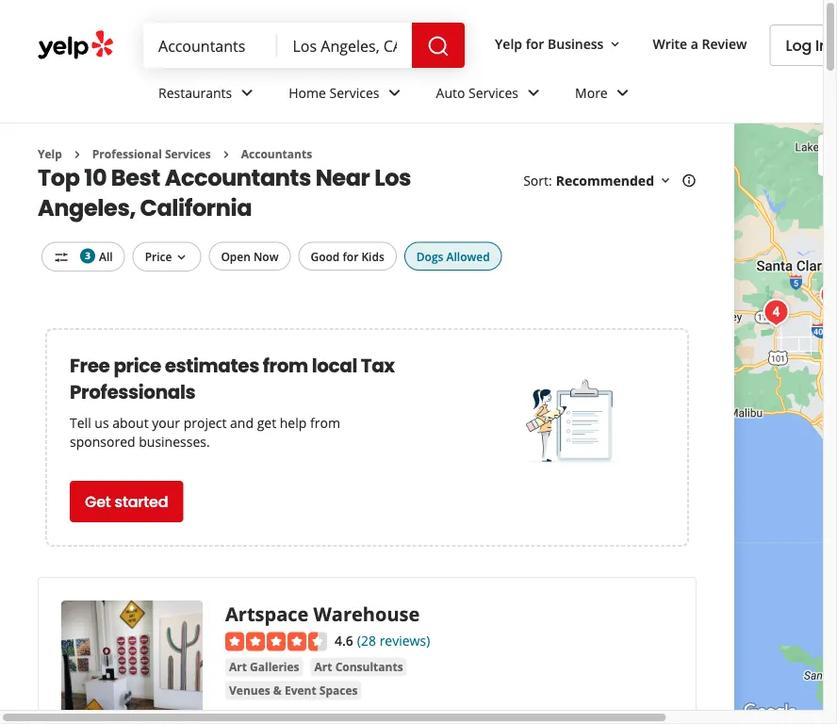 Task type: describe. For each thing, give the bounding box(es) containing it.
about
[[112, 413, 149, 431]]

services for home services
[[330, 84, 380, 101]]

write a review link
[[645, 26, 755, 60]]

venues & event spaces link
[[225, 681, 362, 700]]

angeles,
[[38, 192, 136, 223]]

top
[[38, 162, 80, 193]]

best
[[111, 162, 160, 193]]

log in link
[[770, 25, 837, 66]]

Find text field
[[158, 35, 263, 56]]

0 vertical spatial from
[[263, 353, 308, 379]]

1 vertical spatial from
[[310, 413, 340, 431]]

business categories element
[[143, 68, 837, 123]]

good for kids
[[311, 248, 385, 264]]

none field the "find"
[[158, 35, 263, 56]]

yelp link
[[38, 146, 62, 162]]

professionals
[[70, 379, 195, 405]]

more link
[[560, 68, 649, 123]]

home
[[289, 84, 326, 101]]

search image
[[427, 35, 450, 58]]

venues
[[229, 683, 270, 698]]

artspace warehouse
[[225, 601, 420, 626]]

art for galleries
[[229, 659, 247, 675]]

verizon image
[[814, 277, 837, 315]]

Near text field
[[293, 35, 397, 56]]

10
[[84, 162, 107, 193]]

16 chevron right v2 image for professional services
[[70, 147, 85, 162]]

artspace warehouse image
[[61, 601, 203, 724]]

allowed
[[447, 248, 490, 264]]

local
[[312, 353, 357, 379]]

art consultants link
[[311, 658, 407, 677]]

business
[[548, 35, 604, 52]]

(28 reviews) link
[[357, 630, 430, 650]]

near
[[316, 162, 370, 193]]

venues & event spaces button
[[225, 681, 362, 700]]

home services link
[[274, 68, 421, 123]]

all
[[99, 248, 113, 264]]

get started
[[85, 491, 168, 512]]

a
[[691, 35, 699, 52]]

none field near
[[293, 35, 397, 56]]

free
[[70, 353, 110, 379]]

write
[[653, 35, 688, 52]]

artspace warehouse link
[[225, 601, 420, 626]]

more
[[575, 84, 608, 101]]

us
[[95, 413, 109, 431]]

services for auto services
[[469, 84, 519, 101]]

accountants down home
[[241, 146, 312, 162]]

review
[[702, 35, 747, 52]]

recommended button
[[556, 172, 673, 189]]

sort:
[[524, 172, 552, 189]]

top 10 best accountants near los angeles, california
[[38, 162, 411, 223]]

in
[[816, 35, 829, 56]]

started
[[115, 491, 168, 512]]

auto services
[[436, 84, 519, 101]]

log
[[786, 35, 812, 56]]

your
[[152, 413, 180, 431]]

open now button
[[209, 242, 291, 271]]

art consultants button
[[311, 658, 407, 677]]

filters group
[[38, 242, 506, 271]]

artspace
[[225, 601, 309, 626]]

24 chevron down v2 image for home services
[[383, 81, 406, 104]]

yelp for 'yelp' link
[[38, 146, 62, 162]]

write a review
[[653, 35, 747, 52]]

get started button
[[70, 481, 183, 522]]

kids
[[362, 248, 385, 264]]

california
[[140, 192, 252, 223]]

price
[[145, 248, 172, 264]]

4.6 link
[[335, 630, 353, 650]]

professional services
[[92, 146, 211, 162]]

and
[[230, 413, 254, 431]]

4.6 star rating image
[[225, 632, 327, 651]]

art galleries button
[[225, 658, 303, 677]]

accountants inside the top 10 best accountants near los angeles, california
[[165, 162, 311, 193]]

price button
[[133, 242, 201, 271]]

16 checkmark v2 image
[[225, 709, 240, 724]]

businesses.
[[139, 432, 210, 450]]

now
[[254, 248, 279, 264]]

yelp for business button
[[488, 26, 630, 60]]

galleries
[[250, 659, 299, 675]]



Task type: locate. For each thing, give the bounding box(es) containing it.
help
[[280, 413, 307, 431]]

2 none field from the left
[[293, 35, 397, 56]]

art inside button
[[229, 659, 247, 675]]

2 horizontal spatial services
[[469, 84, 519, 101]]

open now
[[221, 248, 279, 264]]

from
[[263, 353, 308, 379], [310, 413, 340, 431]]

0 horizontal spatial 16 chevron down v2 image
[[174, 250, 189, 265]]

(28 reviews)
[[357, 632, 430, 650]]

24 chevron down v2 image right the restaurants
[[236, 81, 259, 104]]

services
[[330, 84, 380, 101], [469, 84, 519, 101], [165, 146, 211, 162]]

1 24 chevron down v2 image from the left
[[236, 81, 259, 104]]

1 horizontal spatial none field
[[293, 35, 397, 56]]

24 chevron down v2 image
[[383, 81, 406, 104], [612, 81, 634, 104]]

restaurants
[[158, 84, 232, 101]]

None field
[[158, 35, 263, 56], [293, 35, 397, 56]]

from left local
[[263, 353, 308, 379]]

16 chevron right v2 image left accountants link
[[219, 147, 234, 162]]

auto services link
[[421, 68, 560, 123]]

reviews)
[[380, 632, 430, 650]]

art galleries link
[[225, 658, 303, 677]]

(28
[[357, 632, 376, 650]]

yelp inside yelp for business button
[[495, 35, 523, 52]]

consultants
[[335, 659, 403, 675]]

services for professional services
[[165, 146, 211, 162]]

art galleries
[[229, 659, 299, 675]]

log in
[[786, 35, 829, 56]]

24 chevron down v2 image for restaurants
[[236, 81, 259, 104]]

3
[[85, 249, 90, 262]]

24 chevron down v2 image
[[236, 81, 259, 104], [522, 81, 545, 104]]

map region
[[699, 60, 837, 724]]

24 chevron down v2 image left auto
[[383, 81, 406, 104]]

&
[[273, 683, 282, 698]]

yelp for yelp for business
[[495, 35, 523, 52]]

1 vertical spatial yelp
[[38, 146, 62, 162]]

2 24 chevron down v2 image from the left
[[522, 81, 545, 104]]

0 horizontal spatial 24 chevron down v2 image
[[383, 81, 406, 104]]

accountants up open
[[165, 162, 311, 193]]

for left business
[[526, 35, 544, 52]]

24 chevron down v2 image down yelp for business
[[522, 81, 545, 104]]

1 horizontal spatial 16 chevron down v2 image
[[658, 173, 673, 188]]

accountants link
[[241, 146, 312, 162]]

1 horizontal spatial from
[[310, 413, 340, 431]]

None search field
[[143, 23, 469, 68]]

3 all
[[85, 248, 113, 264]]

1 vertical spatial 16 chevron down v2 image
[[174, 250, 189, 265]]

art up venues
[[229, 659, 247, 675]]

free price estimates from local tax professionals tell us about your project and get help from sponsored businesses.
[[70, 353, 395, 450]]

16 chevron down v2 image inside price popup button
[[174, 250, 189, 265]]

none field up the restaurants
[[158, 35, 263, 56]]

yelp for business
[[495, 35, 604, 52]]

16 chevron right v2 image right 'yelp' link
[[70, 147, 85, 162]]

24 chevron down v2 image inside the home services link
[[383, 81, 406, 104]]

24 chevron down v2 image inside more link
[[612, 81, 634, 104]]

for for yelp
[[526, 35, 544, 52]]

services right auto
[[469, 84, 519, 101]]

0 horizontal spatial 16 chevron right v2 image
[[70, 147, 85, 162]]

1 horizontal spatial yelp
[[495, 35, 523, 52]]

24 chevron down v2 image right more
[[612, 81, 634, 104]]

recommended
[[556, 172, 654, 189]]

tell
[[70, 413, 91, 431]]

yelp
[[495, 35, 523, 52], [38, 146, 62, 162]]

16 filter v2 image
[[54, 250, 69, 265]]

16 chevron right v2 image for accountants
[[219, 147, 234, 162]]

1 16 chevron right v2 image from the left
[[70, 147, 85, 162]]

spaces
[[320, 683, 358, 698]]

1 horizontal spatial 24 chevron down v2 image
[[612, 81, 634, 104]]

professional
[[92, 146, 162, 162]]

1 horizontal spatial services
[[330, 84, 380, 101]]

0 vertical spatial yelp
[[495, 35, 523, 52]]

warehouse
[[314, 601, 420, 626]]

16 chevron down v2 image right price
[[174, 250, 189, 265]]

0 horizontal spatial art
[[229, 659, 247, 675]]

from right help
[[310, 413, 340, 431]]

1 horizontal spatial art
[[315, 659, 332, 675]]

services right home
[[330, 84, 380, 101]]

1 art from the left
[[229, 659, 247, 675]]

1 none field from the left
[[158, 35, 263, 56]]

free price estimates from local tax professionals image
[[526, 374, 620, 469]]

2 16 chevron right v2 image from the left
[[219, 147, 234, 162]]

2 24 chevron down v2 image from the left
[[612, 81, 634, 104]]

16 chevron down v2 image
[[658, 173, 673, 188], [174, 250, 189, 265]]

1 24 chevron down v2 image from the left
[[383, 81, 406, 104]]

get
[[257, 413, 276, 431]]

yelp up the "auto services" link
[[495, 35, 523, 52]]

good for kids button
[[298, 242, 397, 271]]

price
[[114, 353, 161, 379]]

art inside art consultants venues & event spaces
[[315, 659, 332, 675]]

estimates
[[165, 353, 259, 379]]

0 horizontal spatial from
[[263, 353, 308, 379]]

24 chevron down v2 image for auto services
[[522, 81, 545, 104]]

restaurants link
[[143, 68, 274, 123]]

google image
[[739, 700, 802, 724]]

0 horizontal spatial none field
[[158, 35, 263, 56]]

1 horizontal spatial for
[[526, 35, 544, 52]]

for for good
[[343, 248, 359, 264]]

none field up home services
[[293, 35, 397, 56]]

24 chevron down v2 image inside restaurants link
[[236, 81, 259, 104]]

home services
[[289, 84, 380, 101]]

0 vertical spatial 16 chevron down v2 image
[[658, 173, 673, 188]]

striving artists framing and art services image
[[758, 294, 795, 331]]

good
[[311, 248, 340, 264]]

yelp left 10
[[38, 146, 62, 162]]

professional services link
[[92, 146, 211, 162]]

4.6
[[335, 632, 353, 650]]

1 horizontal spatial 24 chevron down v2 image
[[522, 81, 545, 104]]

auto
[[436, 84, 465, 101]]

tax
[[361, 353, 395, 379]]

art up spaces
[[315, 659, 332, 675]]

0 horizontal spatial for
[[343, 248, 359, 264]]

for inside filters group
[[343, 248, 359, 264]]

services up california
[[165, 146, 211, 162]]

16 chevron down v2 image inside recommended popup button
[[658, 173, 673, 188]]

art
[[229, 659, 247, 675], [315, 659, 332, 675]]

16 chevron down v2 image
[[608, 37, 623, 52]]

2 art from the left
[[315, 659, 332, 675]]

24 chevron down v2 image for more
[[612, 81, 634, 104]]

1 vertical spatial for
[[343, 248, 359, 264]]

project
[[184, 413, 227, 431]]

24 chevron down v2 image inside the "auto services" link
[[522, 81, 545, 104]]

16 chevron down v2 image for recommended
[[658, 173, 673, 188]]

1 horizontal spatial 16 chevron right v2 image
[[219, 147, 234, 162]]

open
[[221, 248, 251, 264]]

art for consultants
[[315, 659, 332, 675]]

16 chevron right v2 image
[[70, 147, 85, 162], [219, 147, 234, 162]]

16 info v2 image
[[682, 173, 697, 188]]

dogs
[[417, 248, 444, 264]]

accountants
[[241, 146, 312, 162], [165, 162, 311, 193]]

for left kids
[[343, 248, 359, 264]]

los
[[375, 162, 411, 193]]

16 chevron down v2 image for price
[[174, 250, 189, 265]]

for
[[526, 35, 544, 52], [343, 248, 359, 264]]

event
[[285, 683, 317, 698]]

0 horizontal spatial 24 chevron down v2 image
[[236, 81, 259, 104]]

0 horizontal spatial services
[[165, 146, 211, 162]]

sponsored
[[70, 432, 135, 450]]

0 horizontal spatial yelp
[[38, 146, 62, 162]]

0 vertical spatial for
[[526, 35, 544, 52]]

dogs allowed
[[417, 248, 490, 264]]

16 chevron down v2 image left '16 info v2' image
[[658, 173, 673, 188]]

art consultants venues & event spaces
[[229, 659, 403, 698]]

get
[[85, 491, 111, 512]]

dogs allowed button
[[404, 242, 502, 271]]



Task type: vqa. For each thing, say whether or not it's contained in the screenshot.
Recommended
yes



